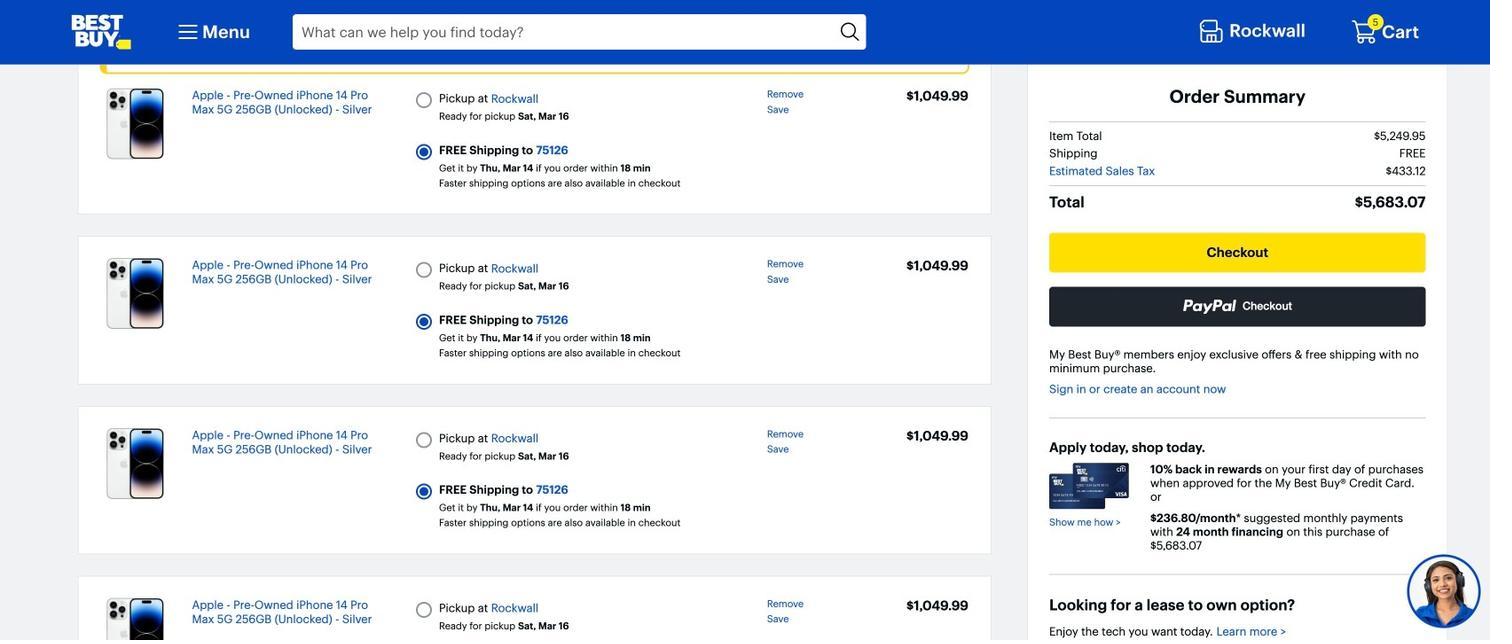 Task type: locate. For each thing, give the bounding box(es) containing it.
cart icon image
[[1351, 19, 1378, 45]]

None radio
[[416, 92, 432, 108], [416, 262, 432, 278], [416, 432, 432, 448], [416, 484, 432, 500], [416, 602, 432, 618], [416, 92, 432, 108], [416, 262, 432, 278], [416, 432, 432, 448], [416, 484, 432, 500], [416, 602, 432, 618]]

Type to search. Navigate forward to hear suggestions text field
[[293, 14, 835, 50]]

1 apple - pre-owned iphone 14 pro max 5g 256gb (unlocked) - silver image from the top
[[106, 88, 164, 159]]

apple - pre-owned iphone 14 pro max 5g 256gb (unlocked) - silver image
[[106, 88, 164, 159], [106, 258, 164, 329], [106, 428, 164, 499], [106, 598, 164, 640]]

alert
[[100, 10, 970, 74]]

4 apple - pre-owned iphone 14 pro max 5g 256gb (unlocked) - silver image from the top
[[106, 598, 164, 640]]

warning image
[[107, 32, 149, 53]]

best buy help human beacon image
[[1406, 554, 1482, 629]]

2 apple - pre-owned iphone 14 pro max 5g 256gb (unlocked) - silver image from the top
[[106, 258, 164, 329]]

None radio
[[416, 144, 432, 160], [416, 314, 432, 330], [416, 144, 432, 160], [416, 314, 432, 330]]

menu image
[[174, 18, 202, 46]]

paypal checkout image
[[1183, 299, 1292, 314]]

bestbuy.com image
[[71, 14, 131, 50]]



Task type: vqa. For each thing, say whether or not it's contained in the screenshot.
4th 'Apple - Pre-Owned iPhone 14 Pro Max 5G 256GB (Unlocked) - Silver' image from the bottom
yes



Task type: describe. For each thing, give the bounding box(es) containing it.
3 apple - pre-owned iphone 14 pro max 5g 256gb (unlocked) - silver image from the top
[[106, 428, 164, 499]]



